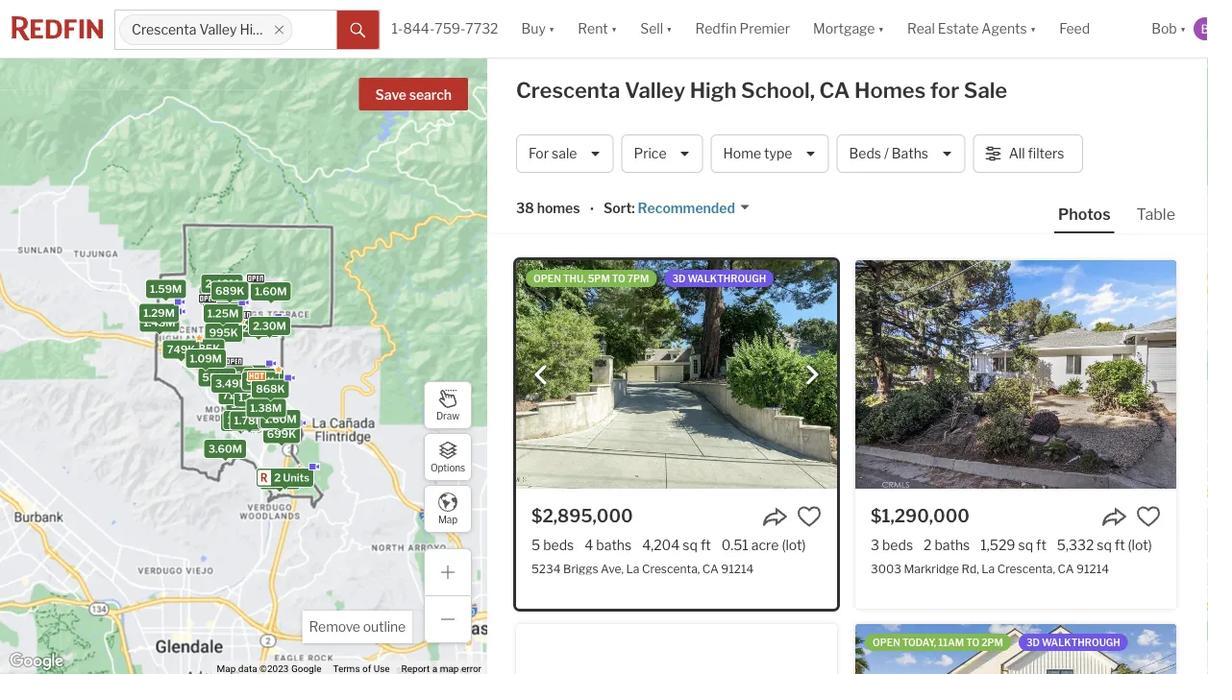 Task type: vqa. For each thing, say whether or not it's contained in the screenshot.
bottommost Valley
yes



Task type: locate. For each thing, give the bounding box(es) containing it.
to left 2pm
[[966, 637, 979, 649]]

0 horizontal spatial ca
[[702, 562, 719, 576]]

2 crescenta, from the left
[[997, 562, 1055, 576]]

2 horizontal spatial ca
[[1058, 562, 1074, 576]]

0 vertical spatial high
[[240, 22, 269, 38]]

valley left "remove crescenta valley high school" icon
[[199, 22, 237, 38]]

689k
[[215, 285, 244, 297]]

▾ right mortgage
[[878, 21, 884, 37]]

1 vertical spatial 3d walkthrough
[[1026, 637, 1120, 649]]

3d for open today, 11am to 2pm
[[1026, 637, 1040, 649]]

homes
[[537, 200, 580, 217]]

7732
[[465, 21, 498, 37]]

0 horizontal spatial favorite button checkbox
[[797, 505, 822, 530]]

table button
[[1133, 204, 1179, 232]]

0 vertical spatial crescenta
[[132, 22, 196, 38]]

1 beds from the left
[[543, 537, 574, 554]]

ca for $1,290,000
[[1058, 562, 1074, 576]]

walkthrough
[[688, 273, 766, 284], [1042, 637, 1120, 649]]

1 vertical spatial 995k
[[220, 370, 249, 382]]

1.09m
[[190, 353, 222, 365]]

1.40m up 2.50m
[[248, 372, 280, 385]]

high for school
[[240, 22, 269, 38]]

0 vertical spatial walkthrough
[[688, 273, 766, 284]]

1 horizontal spatial la
[[981, 562, 995, 576]]

1 horizontal spatial to
[[966, 637, 979, 649]]

1 sq from the left
[[683, 537, 698, 554]]

crescenta, down 4,204 sq ft
[[642, 562, 700, 576]]

5 ▾ from the left
[[1030, 21, 1036, 37]]

▾ for mortgage ▾
[[878, 21, 884, 37]]

▾ right rent
[[611, 21, 617, 37]]

(lot) down favorite button image
[[1128, 537, 1152, 554]]

sale
[[964, 77, 1007, 103]]

buy ▾
[[521, 21, 555, 37]]

walkthrough right 2pm
[[1042, 637, 1120, 649]]

91214 down the 0.51
[[721, 562, 754, 576]]

5 beds
[[531, 537, 574, 554]]

3d walkthrough for open thu, 5pm to 7pm
[[672, 273, 766, 284]]

2 ft from the left
[[1036, 537, 1046, 554]]

1 vertical spatial walkthrough
[[1042, 637, 1120, 649]]

valley down sell ▾ dropdown button
[[625, 77, 685, 103]]

0 vertical spatial 3d
[[672, 273, 686, 284]]

valley for school,
[[625, 77, 685, 103]]

recommended button
[[635, 199, 751, 218]]

high
[[240, 22, 269, 38], [690, 77, 737, 103]]

2 horizontal spatial sq
[[1097, 537, 1112, 554]]

1 vertical spatial 3d
[[1026, 637, 1040, 649]]

beds
[[849, 145, 881, 162]]

0 horizontal spatial crescenta
[[132, 22, 196, 38]]

beds right 5
[[543, 537, 574, 554]]

0 vertical spatial valley
[[199, 22, 237, 38]]

baths up ave,
[[596, 537, 632, 554]]

1 horizontal spatial baths
[[935, 537, 970, 554]]

rent
[[578, 21, 608, 37]]

1 vertical spatial to
[[966, 637, 979, 649]]

6 ▾ from the left
[[1180, 21, 1186, 37]]

4,204 sq ft
[[642, 537, 711, 554]]

550k
[[202, 371, 231, 384]]

remove
[[309, 619, 360, 636]]

1,529 sq ft
[[981, 537, 1046, 554]]

beds for $1,290,000
[[882, 537, 913, 554]]

1 horizontal spatial walkthrough
[[1042, 637, 1120, 649]]

(lot)
[[782, 537, 806, 554], [1128, 537, 1152, 554]]

to left 7pm
[[612, 273, 625, 284]]

1 la from the left
[[626, 562, 639, 576]]

▾ right sell
[[666, 21, 672, 37]]

la right rd,
[[981, 562, 995, 576]]

0 horizontal spatial 91214
[[721, 562, 754, 576]]

1.20m down the "935k"
[[239, 391, 270, 404]]

sell ▾
[[640, 21, 672, 37]]

719k
[[222, 389, 249, 402]]

agents
[[982, 21, 1027, 37]]

map
[[438, 514, 458, 526]]

3003 markridge rd, la crescenta, ca 91214
[[871, 562, 1109, 576]]

ft right 5,332
[[1115, 537, 1125, 554]]

0 horizontal spatial baths
[[596, 537, 632, 554]]

3d right 2pm
[[1026, 637, 1040, 649]]

for sale
[[529, 145, 577, 162]]

school,
[[741, 77, 815, 103]]

google image
[[5, 650, 68, 675]]

baths up rd,
[[935, 537, 970, 554]]

1 vertical spatial 1.20m
[[227, 414, 259, 427]]

rent ▾ button
[[566, 0, 629, 58]]

38
[[516, 200, 534, 217]]

feed
[[1059, 21, 1090, 37]]

home type
[[723, 145, 792, 162]]

0 horizontal spatial open
[[533, 273, 561, 284]]

1.20m down '900k'
[[227, 414, 259, 427]]

3 sq from the left
[[1097, 537, 1112, 554]]

ft left the 0.51
[[700, 537, 711, 554]]

3d walkthrough for open today, 11am to 2pm
[[1026, 637, 1120, 649]]

options
[[430, 462, 465, 474]]

3 ▾ from the left
[[666, 21, 672, 37]]

995k down 1.25m
[[209, 327, 238, 339]]

935k
[[246, 375, 275, 388]]

1 horizontal spatial 2
[[924, 537, 932, 554]]

:
[[632, 200, 635, 217]]

1 horizontal spatial 91214
[[1076, 562, 1109, 576]]

acre
[[751, 537, 779, 554]]

/
[[884, 145, 889, 162]]

2 for 2 units
[[274, 472, 281, 484]]

ca down 5,332
[[1058, 562, 1074, 576]]

0 vertical spatial to
[[612, 273, 625, 284]]

0 horizontal spatial valley
[[199, 22, 237, 38]]

beds for $2,895,000
[[543, 537, 574, 554]]

3
[[871, 537, 879, 554]]

0 horizontal spatial sq
[[683, 537, 698, 554]]

favorite button checkbox for $1,290,000
[[1136, 505, 1161, 530]]

1 vertical spatial crescenta
[[516, 77, 620, 103]]

open for open today, 11am to 2pm
[[873, 637, 900, 649]]

1 ft from the left
[[700, 537, 711, 554]]

3d right 7pm
[[672, 273, 686, 284]]

crescenta, down 1,529 sq ft
[[997, 562, 1055, 576]]

2 ▾ from the left
[[611, 21, 617, 37]]

open today, 11am to 2pm
[[873, 637, 1003, 649]]

sq right 4,204
[[683, 537, 698, 554]]

beds right 3
[[882, 537, 913, 554]]

sell ▾ button
[[640, 0, 672, 58]]

1.59m
[[150, 283, 182, 296]]

91214 for $2,895,000
[[721, 562, 754, 576]]

baths for $2,895,000
[[596, 537, 632, 554]]

2 up markridge
[[924, 537, 932, 554]]

bob ▾
[[1151, 21, 1186, 37]]

mortgage ▾
[[813, 21, 884, 37]]

ca for $2,895,000
[[702, 562, 719, 576]]

0 vertical spatial 3d walkthrough
[[672, 273, 766, 284]]

1 horizontal spatial 3d walkthrough
[[1026, 637, 1120, 649]]

1.29m up 1.50m
[[203, 290, 235, 302]]

1 horizontal spatial beds
[[882, 537, 913, 554]]

3d walkthrough down recommended button at the right of the page
[[672, 273, 766, 284]]

crescenta
[[132, 22, 196, 38], [516, 77, 620, 103]]

favorite button checkbox up 5,332 sq ft (lot)
[[1136, 505, 1161, 530]]

save search
[[375, 87, 452, 103]]

photos
[[1058, 205, 1111, 223]]

0 vertical spatial 995k
[[209, 327, 238, 339]]

2 favorite button checkbox from the left
[[1136, 505, 1161, 530]]

1 horizontal spatial (lot)
[[1128, 537, 1152, 554]]

5,332
[[1057, 537, 1094, 554]]

3d walkthrough right 2pm
[[1026, 637, 1120, 649]]

2.95m
[[233, 368, 266, 381]]

mortgage
[[813, 21, 875, 37]]

1 horizontal spatial crescenta,
[[997, 562, 1055, 576]]

0 horizontal spatial walkthrough
[[688, 273, 766, 284]]

1.40m down 699k
[[264, 474, 296, 487]]

0 horizontal spatial 3d
[[672, 273, 686, 284]]

4,204
[[642, 537, 680, 554]]

0 vertical spatial 1.29m
[[203, 290, 235, 302]]

ca down 4,204 sq ft
[[702, 562, 719, 576]]

1 horizontal spatial high
[[690, 77, 737, 103]]

2 beds from the left
[[882, 537, 913, 554]]

ft for $2,895,000
[[700, 537, 711, 554]]

$2,895,000
[[531, 506, 633, 527]]

favorite button checkbox
[[797, 505, 822, 530], [1136, 505, 1161, 530]]

ave,
[[601, 562, 624, 576]]

draw
[[436, 411, 459, 422]]

crescenta, for $1,290,000
[[997, 562, 1055, 576]]

1 horizontal spatial ft
[[1036, 537, 1046, 554]]

None search field
[[293, 11, 337, 49]]

0 horizontal spatial 3d walkthrough
[[672, 273, 766, 284]]

868k
[[256, 383, 285, 396]]

1 favorite button checkbox from the left
[[797, 505, 822, 530]]

0 horizontal spatial la
[[626, 562, 639, 576]]

1 vertical spatial high
[[690, 77, 737, 103]]

1 horizontal spatial favorite button checkbox
[[1136, 505, 1161, 530]]

4
[[585, 537, 593, 554]]

sort :
[[604, 200, 635, 217]]

1 horizontal spatial ca
[[819, 77, 850, 103]]

1 horizontal spatial open
[[873, 637, 900, 649]]

ft
[[700, 537, 711, 554], [1036, 537, 1046, 554], [1115, 537, 1125, 554]]

1 vertical spatial 2
[[924, 537, 932, 554]]

to
[[612, 273, 625, 284], [966, 637, 979, 649]]

ft left 5,332
[[1036, 537, 1046, 554]]

favorite button checkbox up '0.51 acre (lot)'
[[797, 505, 822, 530]]

2 horizontal spatial ft
[[1115, 537, 1125, 554]]

91214 down 5,332 sq ft (lot)
[[1076, 562, 1109, 576]]

2 inside map region
[[274, 472, 281, 484]]

3d
[[672, 273, 686, 284], [1026, 637, 1040, 649]]

1 crescenta, from the left
[[642, 562, 700, 576]]

crescenta for crescenta valley high school, ca homes for sale
[[516, 77, 620, 103]]

3.60m
[[208, 443, 242, 455]]

▾ for buy ▾
[[549, 21, 555, 37]]

844-
[[403, 21, 435, 37]]

0 horizontal spatial to
[[612, 273, 625, 284]]

1 horizontal spatial 3d
[[1026, 637, 1040, 649]]

submit search image
[[350, 23, 366, 38]]

0 vertical spatial open
[[533, 273, 561, 284]]

1 vertical spatial open
[[873, 637, 900, 649]]

high left "remove crescenta valley high school" icon
[[240, 22, 269, 38]]

ca left homes
[[819, 77, 850, 103]]

1 horizontal spatial valley
[[625, 77, 685, 103]]

4 ▾ from the left
[[878, 21, 884, 37]]

0 horizontal spatial 2
[[274, 472, 281, 484]]

home type button
[[711, 135, 829, 173]]

save
[[375, 87, 406, 103]]

1 horizontal spatial crescenta
[[516, 77, 620, 103]]

▾ left user photo
[[1180, 21, 1186, 37]]

2.50m
[[238, 399, 272, 411]]

0 horizontal spatial high
[[240, 22, 269, 38]]

sq right 1,529
[[1018, 537, 1033, 554]]

0 vertical spatial 2
[[274, 472, 281, 484]]

2 (lot) from the left
[[1128, 537, 1152, 554]]

2 sq from the left
[[1018, 537, 1033, 554]]

1 ▾ from the left
[[549, 21, 555, 37]]

open for open thu, 5pm to 7pm
[[533, 273, 561, 284]]

high down the redfin
[[690, 77, 737, 103]]

thu,
[[563, 273, 586, 284]]

recommended
[[638, 200, 735, 217]]

▾ right 'buy'
[[549, 21, 555, 37]]

la right ave,
[[626, 562, 639, 576]]

open left 'today,' on the bottom right of the page
[[873, 637, 900, 649]]

91214
[[721, 562, 754, 576], [1076, 562, 1109, 576]]

0 horizontal spatial (lot)
[[782, 537, 806, 554]]

(lot) right acre
[[782, 537, 806, 554]]

remove crescenta valley high school image
[[274, 24, 285, 36]]

995k up 719k
[[220, 370, 249, 382]]

open left "thu,"
[[533, 273, 561, 284]]

759-
[[435, 21, 466, 37]]

3.49m
[[215, 377, 249, 390]]

valley
[[199, 22, 237, 38], [625, 77, 685, 103]]

2 91214 from the left
[[1076, 562, 1109, 576]]

0 horizontal spatial ft
[[700, 537, 711, 554]]

2 la from the left
[[981, 562, 995, 576]]

1 horizontal spatial sq
[[1018, 537, 1033, 554]]

la for $1,290,000
[[981, 562, 995, 576]]

1.29m down 1.59m
[[143, 307, 175, 319]]

1 vertical spatial 1.29m
[[143, 307, 175, 319]]

2 left "units"
[[274, 472, 281, 484]]

0 horizontal spatial crescenta,
[[642, 562, 700, 576]]

2 baths from the left
[[935, 537, 970, 554]]

1 baths from the left
[[596, 537, 632, 554]]

1,529
[[981, 537, 1015, 554]]

sq right 5,332
[[1097, 537, 1112, 554]]

1 vertical spatial valley
[[625, 77, 685, 103]]

walkthrough down recommended button at the right of the page
[[688, 273, 766, 284]]

1 91214 from the left
[[721, 562, 754, 576]]

▾ right agents
[[1030, 21, 1036, 37]]

0 horizontal spatial beds
[[543, 537, 574, 554]]

1.40m
[[248, 372, 280, 385], [264, 474, 296, 487]]



Task type: describe. For each thing, give the bounding box(es) containing it.
rent ▾ button
[[578, 0, 617, 58]]

1 (lot) from the left
[[782, 537, 806, 554]]

sq for $1,290,000
[[1018, 537, 1033, 554]]

1.25m
[[207, 308, 239, 320]]

favorite button image
[[797, 505, 822, 530]]

rd,
[[962, 562, 979, 576]]

user photo image
[[1194, 17, 1208, 40]]

1 vertical spatial 1.40m
[[264, 474, 296, 487]]

1.30m
[[225, 416, 257, 429]]

markridge
[[904, 562, 959, 576]]

1-844-759-7732
[[392, 21, 498, 37]]

remove outline button
[[302, 611, 412, 644]]

outline
[[363, 619, 406, 636]]

previous button image
[[531, 366, 551, 385]]

buy ▾ button
[[521, 0, 555, 58]]

buy ▾ button
[[510, 0, 566, 58]]

for sale button
[[516, 135, 614, 173]]

photo of 3003 markridge rd, la crescenta, ca 91214 image
[[855, 260, 1176, 489]]

0.51
[[721, 537, 749, 554]]

1-
[[392, 21, 403, 37]]

3d for open thu, 5pm to 7pm
[[672, 273, 686, 284]]

high for school,
[[690, 77, 737, 103]]

1.45m
[[144, 317, 175, 329]]

crescenta for crescenta valley high school
[[132, 22, 196, 38]]

beds / baths
[[849, 145, 928, 162]]

homes
[[854, 77, 926, 103]]

2 for 2 baths
[[924, 537, 932, 554]]

type
[[764, 145, 792, 162]]

3003
[[871, 562, 901, 576]]

$1,290,000
[[871, 506, 970, 527]]

photo of 5234 briggs ave, la crescenta, ca 91214 image
[[516, 260, 837, 489]]

remove outline
[[309, 619, 406, 636]]

2 baths
[[924, 537, 970, 554]]

open thu, 5pm to 7pm
[[533, 273, 649, 284]]

to for 7pm
[[612, 273, 625, 284]]

next button image
[[802, 366, 822, 385]]

price button
[[621, 135, 703, 173]]

real
[[907, 21, 935, 37]]

2pm
[[981, 637, 1003, 649]]

save search button
[[359, 78, 468, 111]]

7pm
[[627, 273, 649, 284]]

▾ for sell ▾
[[666, 21, 672, 37]]

redfin
[[695, 21, 737, 37]]

walkthrough for open today, 11am to 2pm
[[1042, 637, 1120, 649]]

photo of 2515 mary st, montrose, ca 91020 image
[[855, 625, 1176, 675]]

for
[[529, 145, 549, 162]]

ft for $1,290,000
[[1036, 537, 1046, 554]]

5
[[531, 537, 540, 554]]

premier
[[740, 21, 790, 37]]

91214 for $1,290,000
[[1076, 562, 1109, 576]]

0.51 acre (lot)
[[721, 537, 806, 554]]

38 homes •
[[516, 200, 594, 218]]

mortgage ▾ button
[[802, 0, 896, 58]]

walkthrough for open thu, 5pm to 7pm
[[688, 273, 766, 284]]

to for 2pm
[[966, 637, 979, 649]]

photos button
[[1054, 204, 1133, 234]]

▾ for rent ▾
[[611, 21, 617, 37]]

3 ft from the left
[[1115, 537, 1125, 554]]

sale
[[552, 145, 577, 162]]

filters
[[1028, 145, 1064, 162]]

search
[[409, 87, 452, 103]]

feed button
[[1048, 0, 1140, 58]]

2.40m
[[205, 278, 239, 290]]

699k
[[267, 428, 296, 440]]

real estate agents ▾ button
[[896, 0, 1048, 58]]

875k
[[231, 403, 260, 416]]

redfin premier button
[[684, 0, 802, 58]]

2.30m
[[253, 320, 286, 333]]

4 baths
[[585, 537, 632, 554]]

1-844-759-7732 link
[[392, 21, 498, 37]]

sell ▾ button
[[629, 0, 684, 58]]

favorite button checkbox for $2,895,000
[[797, 505, 822, 530]]

draw button
[[424, 382, 472, 430]]

5234
[[531, 562, 561, 576]]

table
[[1136, 205, 1175, 223]]

baths for $1,290,000
[[935, 537, 970, 554]]

0 horizontal spatial 1.29m
[[143, 307, 175, 319]]

redfin premier
[[695, 21, 790, 37]]

5pm
[[588, 273, 610, 284]]

all
[[1009, 145, 1025, 162]]

0 vertical spatial 1.20m
[[239, 391, 270, 404]]

beds / baths button
[[837, 135, 966, 173]]

mortgage ▾ button
[[813, 0, 884, 58]]

11am
[[938, 637, 964, 649]]

1.50m
[[206, 305, 239, 318]]

la for $2,895,000
[[626, 562, 639, 576]]

crescenta, for $2,895,000
[[642, 562, 700, 576]]

▾ for bob ▾
[[1180, 21, 1186, 37]]

buy
[[521, 21, 546, 37]]

5234 briggs ave, la crescenta, ca 91214
[[531, 562, 754, 576]]

valley for school
[[199, 22, 237, 38]]

sort
[[604, 200, 632, 217]]

3 beds
[[871, 537, 913, 554]]

real estate agents ▾ link
[[907, 0, 1036, 58]]

749k
[[167, 344, 195, 356]]

1.78m
[[234, 414, 265, 427]]

estate
[[938, 21, 979, 37]]

crescenta valley high school, ca homes for sale
[[516, 77, 1007, 103]]

map region
[[0, 0, 553, 675]]

favorite button image
[[1136, 505, 1161, 530]]

price
[[634, 145, 667, 162]]

today,
[[902, 637, 936, 649]]

sq for $2,895,000
[[683, 537, 698, 554]]

1.38m
[[250, 402, 282, 415]]

1 horizontal spatial 1.29m
[[203, 290, 235, 302]]

0 vertical spatial 1.40m
[[248, 372, 280, 385]]

briggs
[[563, 562, 598, 576]]

map button
[[424, 485, 472, 533]]



